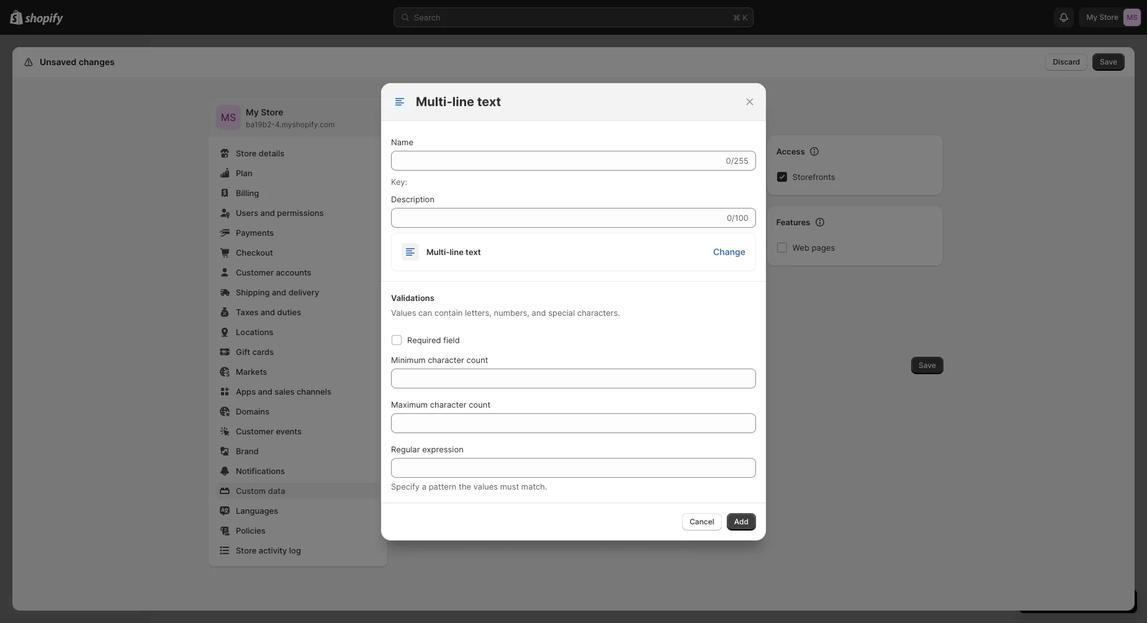 Task type: vqa. For each thing, say whether or not it's contained in the screenshot.
duties
yes



Task type: describe. For each thing, give the bounding box(es) containing it.
multi-line text dialog
[[0, 83, 1147, 540]]

customer for customer accounts
[[236, 268, 274, 278]]

and inside validations values can contain letters, numbers, and special characters.
[[532, 308, 546, 318]]

store inside my store ba19b2-4.myshopify.com
[[261, 107, 283, 117]]

Description text field
[[391, 208, 724, 228]]

none text field inside 'multi-line text' dialog
[[391, 368, 756, 388]]

activity
[[259, 546, 287, 556]]

store activity log
[[236, 546, 301, 556]]

0 vertical spatial save button
[[1093, 53, 1125, 71]]

data
[[268, 486, 285, 496]]

and for apps and sales channels
[[258, 387, 272, 397]]

customer accounts
[[236, 268, 311, 278]]

custom
[[236, 486, 266, 496]]

save for topmost save button
[[1100, 57, 1118, 66]]

name inside settings dialog
[[412, 146, 435, 156]]

search
[[414, 12, 441, 22]]

my store ba19b2-4.myshopify.com
[[246, 107, 335, 129]]

users and permissions link
[[216, 204, 380, 222]]

languages
[[236, 506, 278, 516]]

0 vertical spatial multi-line text
[[416, 94, 501, 109]]

0 vertical spatial text
[[477, 94, 501, 109]]

key:
[[391, 177, 407, 187]]

must
[[500, 481, 519, 491]]

special
[[548, 308, 575, 318]]

shipping and delivery
[[236, 287, 319, 297]]

gift cards link
[[216, 343, 380, 361]]

match.
[[521, 481, 547, 491]]

validations values can contain letters, numbers, and special characters.
[[391, 293, 620, 318]]

.
[[474, 264, 477, 274]]

settings dialog
[[12, 47, 1135, 611]]

numbers,
[[494, 308, 530, 318]]

characters.
[[577, 308, 620, 318]]

domains
[[236, 407, 269, 417]]

permissions
[[277, 208, 324, 218]]

pages
[[812, 243, 835, 253]]

1 vertical spatial save button
[[911, 357, 944, 374]]

payments
[[236, 228, 274, 238]]

letters,
[[465, 308, 492, 318]]

users and permissions
[[236, 208, 324, 218]]

specify
[[391, 481, 420, 491]]

metaobject
[[450, 104, 519, 119]]

custom data link
[[216, 482, 380, 500]]

cancel
[[690, 517, 714, 526]]

web
[[793, 243, 810, 253]]

cancel button
[[682, 513, 722, 531]]

character for minimum
[[428, 355, 464, 365]]

definition
[[522, 104, 580, 119]]

description
[[391, 194, 435, 204]]

a
[[422, 481, 427, 491]]

1 vertical spatial text
[[466, 247, 481, 257]]

add for add metaobject definition
[[422, 104, 447, 119]]

add button
[[727, 513, 756, 531]]

1 vertical spatial multi-
[[427, 247, 450, 257]]

taxes
[[236, 307, 259, 317]]

pattern
[[429, 481, 457, 491]]

k
[[743, 12, 748, 22]]

store for store activity log
[[236, 546, 257, 556]]

notifications link
[[216, 463, 380, 480]]

unsaved changes
[[40, 56, 115, 67]]

count for minimum character count
[[467, 355, 488, 365]]

can
[[419, 308, 432, 318]]

0 vertical spatial line
[[452, 94, 474, 109]]

regular expression
[[391, 444, 464, 454]]

and for shipping and delivery
[[272, 287, 286, 297]]

events
[[276, 427, 302, 436]]

taxes and duties link
[[216, 304, 380, 321]]

log
[[289, 546, 301, 556]]

customer events
[[236, 427, 302, 436]]

changes
[[79, 56, 115, 67]]

languages link
[[216, 502, 380, 520]]

storefronts
[[793, 172, 835, 182]]

values
[[474, 481, 498, 491]]

1 vertical spatial multi-line text
[[427, 247, 481, 257]]

billing
[[236, 188, 259, 198]]

customer events link
[[216, 423, 380, 440]]

contain
[[435, 308, 463, 318]]

4.myshopify.com
[[275, 120, 335, 129]]

custom data
[[236, 486, 285, 496]]

domains link
[[216, 403, 380, 420]]

Name text field
[[391, 151, 724, 170]]

web pages
[[793, 243, 835, 253]]

customer for customer events
[[236, 427, 274, 436]]

field
[[443, 335, 460, 345]]

apps
[[236, 387, 256, 397]]



Task type: locate. For each thing, give the bounding box(es) containing it.
checkout link
[[216, 244, 380, 261]]

shopify image
[[25, 13, 63, 25]]

add for add
[[734, 517, 749, 526]]

accounts
[[276, 268, 311, 278]]

shipping and delivery link
[[216, 284, 380, 301]]

details
[[259, 148, 284, 158]]

name inside 'multi-line text' dialog
[[391, 137, 413, 147]]

locations link
[[216, 323, 380, 341]]

users
[[236, 208, 258, 218]]

name up type:
[[412, 146, 435, 156]]

markets link
[[216, 363, 380, 381]]

add inside settings dialog
[[422, 104, 447, 119]]

0 vertical spatial count
[[467, 355, 488, 365]]

1 vertical spatial add
[[734, 517, 749, 526]]

taxes and duties
[[236, 307, 301, 317]]

store up ba19b2-
[[261, 107, 283, 117]]

1 vertical spatial customer
[[236, 427, 274, 436]]

and for users and permissions
[[261, 208, 275, 218]]

1 horizontal spatial add
[[734, 517, 749, 526]]

count for maximum character count
[[469, 400, 491, 409]]

and right taxes
[[261, 307, 275, 317]]

1 vertical spatial character
[[430, 400, 467, 409]]

0 vertical spatial add
[[422, 104, 447, 119]]

character down field
[[428, 355, 464, 365]]

store details link
[[216, 145, 380, 162]]

payments link
[[216, 224, 380, 242]]

⌘ k
[[733, 12, 748, 22]]

sales
[[275, 387, 295, 397]]

character for maximum
[[430, 400, 467, 409]]

customer accounts link
[[216, 264, 380, 281]]

and left special
[[532, 308, 546, 318]]

change
[[713, 246, 746, 257]]

plan
[[236, 168, 253, 178]]

. button
[[402, 251, 757, 284]]

add metaobject definition
[[422, 104, 580, 119]]

locations
[[236, 327, 274, 337]]

maximum character count
[[391, 400, 491, 409]]

0 vertical spatial save
[[1100, 57, 1118, 66]]

the
[[459, 481, 471, 491]]

access
[[776, 147, 805, 156]]

1 vertical spatial line
[[450, 247, 464, 257]]

text
[[477, 94, 501, 109], [466, 247, 481, 257]]

brand
[[236, 446, 259, 456]]

required
[[407, 335, 441, 345]]

ba19b2-
[[246, 120, 275, 129]]

and inside the users and permissions link
[[261, 208, 275, 218]]

and right apps
[[258, 387, 272, 397]]

markets
[[236, 367, 267, 377]]

settings
[[37, 56, 72, 67]]

store activity log link
[[216, 542, 380, 559]]

required field
[[407, 335, 460, 345]]

notifications
[[236, 466, 285, 476]]

store up the plan at the top left of the page
[[236, 148, 257, 158]]

0 vertical spatial character
[[428, 355, 464, 365]]

customer down domains
[[236, 427, 274, 436]]

0 horizontal spatial save
[[919, 361, 936, 370]]

apps and sales channels link
[[216, 383, 380, 400]]

gift cards
[[236, 347, 274, 357]]

policies
[[236, 526, 266, 536]]

customer
[[236, 268, 274, 278], [236, 427, 274, 436]]

regular
[[391, 444, 420, 454]]

and inside taxes and duties link
[[261, 307, 275, 317]]

0 horizontal spatial add
[[422, 104, 447, 119]]

customer down checkout
[[236, 268, 274, 278]]

1 horizontal spatial save button
[[1093, 53, 1125, 71]]

discard
[[1053, 57, 1080, 66]]

and down customer accounts
[[272, 287, 286, 297]]

shop settings menu element
[[209, 97, 387, 567]]

0 horizontal spatial save button
[[911, 357, 944, 374]]

discard button
[[1046, 53, 1088, 71]]

my
[[246, 107, 259, 117]]

1 vertical spatial count
[[469, 400, 491, 409]]

store
[[261, 107, 283, 117], [236, 148, 257, 158], [236, 546, 257, 556]]

values
[[391, 308, 416, 318]]

policies link
[[216, 522, 380, 540]]

add
[[422, 104, 447, 119], [734, 517, 749, 526]]

cards
[[252, 347, 274, 357]]

and inside shipping and delivery link
[[272, 287, 286, 297]]

expression
[[422, 444, 464, 454]]

add left metaobject
[[422, 104, 447, 119]]

add right cancel
[[734, 517, 749, 526]]

ms button
[[216, 105, 241, 130]]

and right users
[[261, 208, 275, 218]]

1 horizontal spatial save
[[1100, 57, 1118, 66]]

0 vertical spatial customer
[[236, 268, 274, 278]]

count down letters, at the left
[[467, 355, 488, 365]]

specify a pattern the values must match.
[[391, 481, 547, 491]]

store for store details
[[236, 148, 257, 158]]

2 vertical spatial store
[[236, 546, 257, 556]]

brand link
[[216, 443, 380, 460]]

gift
[[236, 347, 250, 357]]

line
[[452, 94, 474, 109], [450, 247, 464, 257]]

minimum character count
[[391, 355, 488, 365]]

character right the maximum
[[430, 400, 467, 409]]

store down policies
[[236, 546, 257, 556]]

None text field
[[391, 413, 756, 433], [391, 458, 756, 478], [391, 413, 756, 433], [391, 458, 756, 478]]

features
[[776, 217, 811, 227]]

2 customer from the top
[[236, 427, 274, 436]]

save for bottommost save button
[[919, 361, 936, 370]]

0 vertical spatial multi-
[[416, 94, 452, 109]]

1 customer from the top
[[236, 268, 274, 278]]

0 vertical spatial store
[[261, 107, 283, 117]]

name up key:
[[391, 137, 413, 147]]

store details
[[236, 148, 284, 158]]

and inside apps and sales channels link
[[258, 387, 272, 397]]

1 vertical spatial store
[[236, 148, 257, 158]]

maximum
[[391, 400, 428, 409]]

and
[[261, 208, 275, 218], [272, 287, 286, 297], [261, 307, 275, 317], [532, 308, 546, 318], [258, 387, 272, 397]]

1 vertical spatial save
[[919, 361, 936, 370]]

duties
[[277, 307, 301, 317]]

multi-
[[416, 94, 452, 109], [427, 247, 450, 257]]

None text field
[[391, 368, 756, 388]]

minimum
[[391, 355, 426, 365]]

apps and sales channels
[[236, 387, 331, 397]]

and for taxes and duties
[[261, 307, 275, 317]]

name
[[391, 137, 413, 147], [412, 146, 435, 156]]

unsaved
[[40, 56, 76, 67]]

count down minimum character count
[[469, 400, 491, 409]]

validations
[[391, 293, 435, 303]]

save button
[[1093, 53, 1125, 71], [911, 357, 944, 374]]

checkout
[[236, 248, 273, 258]]

my store image
[[216, 105, 241, 130]]

billing link
[[216, 184, 380, 202]]

channels
[[297, 387, 331, 397]]

delivery
[[288, 287, 319, 297]]

add inside button
[[734, 517, 749, 526]]



